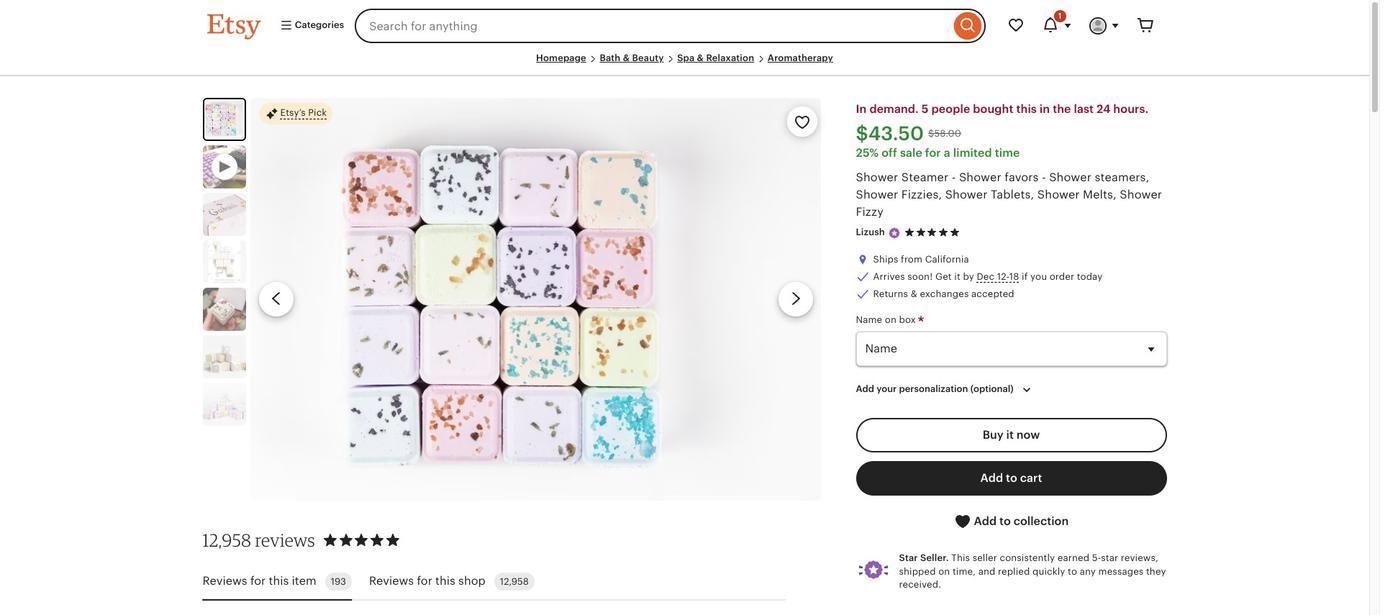 Task type: describe. For each thing, give the bounding box(es) containing it.
5-
[[1093, 553, 1102, 564]]

193
[[331, 576, 346, 587]]

5
[[922, 102, 929, 116]]

this for reviews for this item
[[269, 575, 289, 588]]

returns
[[874, 289, 909, 300]]

ships from california
[[874, 254, 970, 265]]

reviews for reviews for this item
[[203, 575, 247, 588]]

12-
[[998, 271, 1010, 282]]

tablets,
[[991, 188, 1035, 202]]

etsy's pick button
[[259, 102, 333, 125]]

favors
[[1005, 171, 1039, 185]]

from
[[901, 254, 923, 265]]

1 button
[[1033, 9, 1081, 43]]

you
[[1031, 271, 1048, 282]]

2 horizontal spatial for
[[926, 146, 942, 160]]

now
[[1017, 428, 1041, 442]]

add for add your personalization (optional)
[[856, 384, 875, 395]]

12,958 for 12,958 reviews
[[203, 530, 252, 551]]

& for returns
[[911, 289, 918, 300]]

reviews for this item
[[203, 575, 317, 588]]

any
[[1080, 566, 1096, 577]]

ships
[[874, 254, 899, 265]]

if
[[1022, 271, 1028, 282]]

shipped
[[900, 566, 936, 577]]

add your personalization (optional) button
[[846, 375, 1047, 405]]

personalization
[[900, 384, 969, 395]]

name on box
[[856, 315, 919, 326]]

seller
[[973, 553, 998, 564]]

quickly
[[1033, 566, 1066, 577]]

add for add to collection
[[975, 514, 997, 528]]

star seller.
[[900, 553, 949, 564]]

menu bar containing homepage
[[207, 52, 1163, 76]]

24
[[1097, 102, 1111, 116]]

received.
[[900, 579, 942, 590]]

buy
[[983, 428, 1004, 442]]

2 horizontal spatial this
[[1017, 102, 1037, 116]]

to for cart
[[1006, 471, 1018, 485]]

sale
[[901, 146, 923, 160]]

earned
[[1058, 553, 1090, 564]]

cart
[[1021, 471, 1043, 485]]

reviews
[[255, 530, 315, 551]]

0 horizontal spatial on
[[885, 315, 897, 326]]

to inside this seller consistently earned 5-star reviews, shipped on time, and replied quickly to any messages they received.
[[1068, 566, 1078, 577]]

buy it now
[[983, 428, 1041, 442]]

off
[[882, 146, 898, 160]]

spa
[[678, 53, 695, 63]]

shower steamer shower favors shower steamers shower image 2 image
[[203, 193, 246, 236]]

returns & exchanges accepted
[[874, 289, 1015, 300]]

for for reviews for this item
[[250, 575, 266, 588]]

homepage
[[536, 53, 587, 63]]

order
[[1050, 271, 1075, 282]]

18
[[1010, 271, 1020, 282]]

shop
[[459, 575, 486, 588]]

bought
[[974, 102, 1014, 116]]

collection
[[1014, 514, 1069, 528]]

melts,
[[1084, 188, 1117, 202]]

soon! get
[[908, 271, 952, 282]]

Search for anything text field
[[355, 9, 951, 43]]

today
[[1077, 271, 1103, 282]]

messages
[[1099, 566, 1144, 577]]

it inside button
[[1007, 428, 1014, 442]]

& for bath
[[623, 53, 630, 63]]

by
[[964, 271, 975, 282]]

box
[[900, 315, 916, 326]]

12,958 reviews
[[203, 530, 315, 551]]

categories
[[293, 20, 344, 31]]

lizush
[[856, 227, 885, 238]]

1
[[1059, 12, 1062, 20]]

aromatherapy link
[[768, 53, 834, 63]]

in
[[856, 102, 867, 116]]

$43.50 $58.00
[[856, 123, 962, 145]]

star_seller image
[[888, 227, 901, 240]]

a
[[944, 146, 951, 160]]

none search field inside categories banner
[[355, 9, 986, 43]]

hours.
[[1114, 102, 1149, 116]]

in
[[1040, 102, 1051, 116]]

reviews,
[[1122, 553, 1159, 564]]



Task type: vqa. For each thing, say whether or not it's contained in the screenshot.
Cut
no



Task type: locate. For each thing, give the bounding box(es) containing it.
categories banner
[[181, 0, 1189, 52]]

0 horizontal spatial it
[[955, 271, 961, 282]]

12,958 right shop
[[500, 576, 529, 587]]

0 horizontal spatial reviews
[[203, 575, 247, 588]]

0 horizontal spatial for
[[250, 575, 266, 588]]

this left in
[[1017, 102, 1037, 116]]

to down earned
[[1068, 566, 1078, 577]]

aromatherapy
[[768, 53, 834, 63]]

lizush link
[[856, 227, 885, 238]]

etsy's
[[280, 108, 306, 118]]

shower steamer - shower favors - shower steamers, shower fizzies, shower tablets, shower melts, shower fizzy
[[856, 171, 1163, 219]]

add for add to cart
[[981, 471, 1004, 485]]

$58.00
[[929, 128, 962, 139]]

spa & relaxation link
[[678, 53, 755, 63]]

reviews for reviews for this shop
[[369, 575, 414, 588]]

12,958 up reviews for this item
[[203, 530, 252, 551]]

fizzy
[[856, 205, 884, 219]]

None search field
[[355, 9, 986, 43]]

time,
[[953, 566, 976, 577]]

and
[[979, 566, 996, 577]]

your
[[877, 384, 897, 395]]

categories button
[[269, 13, 351, 39]]

0 horizontal spatial -
[[952, 171, 956, 185]]

consistently
[[1000, 553, 1056, 564]]

for down 12,958 reviews
[[250, 575, 266, 588]]

add
[[856, 384, 875, 395], [981, 471, 1004, 485], [975, 514, 997, 528]]

$43.50
[[856, 123, 924, 145]]

this
[[952, 553, 971, 564]]

the
[[1053, 102, 1072, 116]]

shower
[[856, 171, 899, 185], [960, 171, 1002, 185], [1050, 171, 1092, 185], [856, 188, 899, 202], [946, 188, 988, 202], [1038, 188, 1080, 202], [1120, 188, 1163, 202]]

to inside the add to cart button
[[1006, 471, 1018, 485]]

25% off sale for a limited time
[[856, 146, 1021, 160]]

add to cart button
[[856, 461, 1167, 496]]

0 vertical spatial it
[[955, 271, 961, 282]]

relaxation
[[707, 53, 755, 63]]

reviews for this shop
[[369, 575, 486, 588]]

to left 'cart'
[[1006, 471, 1018, 485]]

12,958
[[203, 530, 252, 551], [500, 576, 529, 587]]

shower steamers, bath bombs, gift set, gift for mom, all-natural spa gift, party favors image
[[250, 98, 822, 501], [204, 99, 244, 140], [203, 241, 246, 284], [203, 288, 246, 331], [203, 336, 246, 379], [203, 383, 246, 426]]

item
[[292, 575, 317, 588]]

bath
[[600, 53, 621, 63]]

(optional)
[[971, 384, 1014, 395]]

fizzies,
[[902, 188, 943, 202]]

bath & beauty link
[[600, 53, 664, 63]]

0 vertical spatial to
[[1006, 471, 1018, 485]]

& right "bath"
[[623, 53, 630, 63]]

reviews right '193'
[[369, 575, 414, 588]]

on down seller.
[[939, 566, 951, 577]]

1 horizontal spatial -
[[1042, 171, 1047, 185]]

name
[[856, 315, 883, 326]]

1 horizontal spatial reviews
[[369, 575, 414, 588]]

star
[[900, 553, 918, 564]]

steamer
[[902, 171, 949, 185]]

2 vertical spatial add
[[975, 514, 997, 528]]

- right "favors"
[[1042, 171, 1047, 185]]

for for reviews for this shop
[[417, 575, 433, 588]]

this left shop
[[436, 575, 456, 588]]

add left 'cart'
[[981, 471, 1004, 485]]

for left shop
[[417, 575, 433, 588]]

buy it now button
[[856, 418, 1167, 452]]

this for reviews for this shop
[[436, 575, 456, 588]]

add inside dropdown button
[[856, 384, 875, 395]]

it left by
[[955, 271, 961, 282]]

1 vertical spatial it
[[1007, 428, 1014, 442]]

12,958 inside tab list
[[500, 576, 529, 587]]

time
[[995, 146, 1021, 160]]

1 vertical spatial to
[[1000, 514, 1011, 528]]

0 horizontal spatial this
[[269, 575, 289, 588]]

to left collection
[[1000, 514, 1011, 528]]

0 vertical spatial 12,958
[[203, 530, 252, 551]]

1 reviews from the left
[[203, 575, 247, 588]]

2 - from the left
[[1042, 171, 1047, 185]]

exchanges
[[920, 289, 969, 300]]

bath & beauty
[[600, 53, 664, 63]]

accepted
[[972, 289, 1015, 300]]

etsy's pick
[[280, 108, 327, 118]]

1 horizontal spatial this
[[436, 575, 456, 588]]

arrives soon! get it by dec 12-18 if you order today
[[874, 271, 1103, 282]]

arrives
[[874, 271, 906, 282]]

to for collection
[[1000, 514, 1011, 528]]

replied
[[999, 566, 1031, 577]]

reviews down 12,958 reviews
[[203, 575, 247, 588]]

it right buy
[[1007, 428, 1014, 442]]

on
[[885, 315, 897, 326], [939, 566, 951, 577]]

2 horizontal spatial &
[[911, 289, 918, 300]]

to inside add to collection button
[[1000, 514, 1011, 528]]

steamers,
[[1095, 171, 1150, 185]]

& for spa
[[697, 53, 704, 63]]

& right returns
[[911, 289, 918, 300]]

they
[[1147, 566, 1167, 577]]

this
[[1017, 102, 1037, 116], [269, 575, 289, 588], [436, 575, 456, 588]]

25%
[[856, 146, 879, 160]]

0 horizontal spatial 12,958
[[203, 530, 252, 551]]

this seller consistently earned 5-star reviews, shipped on time, and replied quickly to any messages they received.
[[900, 553, 1167, 590]]

last
[[1074, 102, 1094, 116]]

& right spa
[[697, 53, 704, 63]]

1 horizontal spatial it
[[1007, 428, 1014, 442]]

add to collection button
[[856, 504, 1167, 539]]

1 horizontal spatial 12,958
[[500, 576, 529, 587]]

0 vertical spatial on
[[885, 315, 897, 326]]

0 horizontal spatial &
[[623, 53, 630, 63]]

- right steamer
[[952, 171, 956, 185]]

1 horizontal spatial &
[[697, 53, 704, 63]]

reviews
[[203, 575, 247, 588], [369, 575, 414, 588]]

california
[[926, 254, 970, 265]]

add your personalization (optional)
[[856, 384, 1014, 395]]

0 vertical spatial add
[[856, 384, 875, 395]]

add left your
[[856, 384, 875, 395]]

spa & relaxation
[[678, 53, 755, 63]]

add to collection
[[972, 514, 1069, 528]]

for left a
[[926, 146, 942, 160]]

add up seller
[[975, 514, 997, 528]]

1 horizontal spatial on
[[939, 566, 951, 577]]

people
[[932, 102, 971, 116]]

2 reviews from the left
[[369, 575, 414, 588]]

limited
[[954, 146, 993, 160]]

1 horizontal spatial for
[[417, 575, 433, 588]]

homepage link
[[536, 53, 587, 63]]

1 vertical spatial add
[[981, 471, 1004, 485]]

demand.
[[870, 102, 919, 116]]

12,958 for 12,958
[[500, 576, 529, 587]]

seller.
[[921, 553, 949, 564]]

menu bar
[[207, 52, 1163, 76]]

tab list containing reviews for this item
[[203, 564, 786, 601]]

pick
[[308, 108, 327, 118]]

beauty
[[632, 53, 664, 63]]

for
[[926, 146, 942, 160], [250, 575, 266, 588], [417, 575, 433, 588]]

star
[[1102, 553, 1119, 564]]

it
[[955, 271, 961, 282], [1007, 428, 1014, 442]]

2 vertical spatial to
[[1068, 566, 1078, 577]]

on left box
[[885, 315, 897, 326]]

in demand. 5 people bought this in the last 24 hours.
[[856, 102, 1149, 116]]

1 - from the left
[[952, 171, 956, 185]]

tab list
[[203, 564, 786, 601]]

1 vertical spatial 12,958
[[500, 576, 529, 587]]

on inside this seller consistently earned 5-star reviews, shipped on time, and replied quickly to any messages they received.
[[939, 566, 951, 577]]

1 vertical spatial on
[[939, 566, 951, 577]]

this left item
[[269, 575, 289, 588]]

add to cart
[[981, 471, 1043, 485]]



